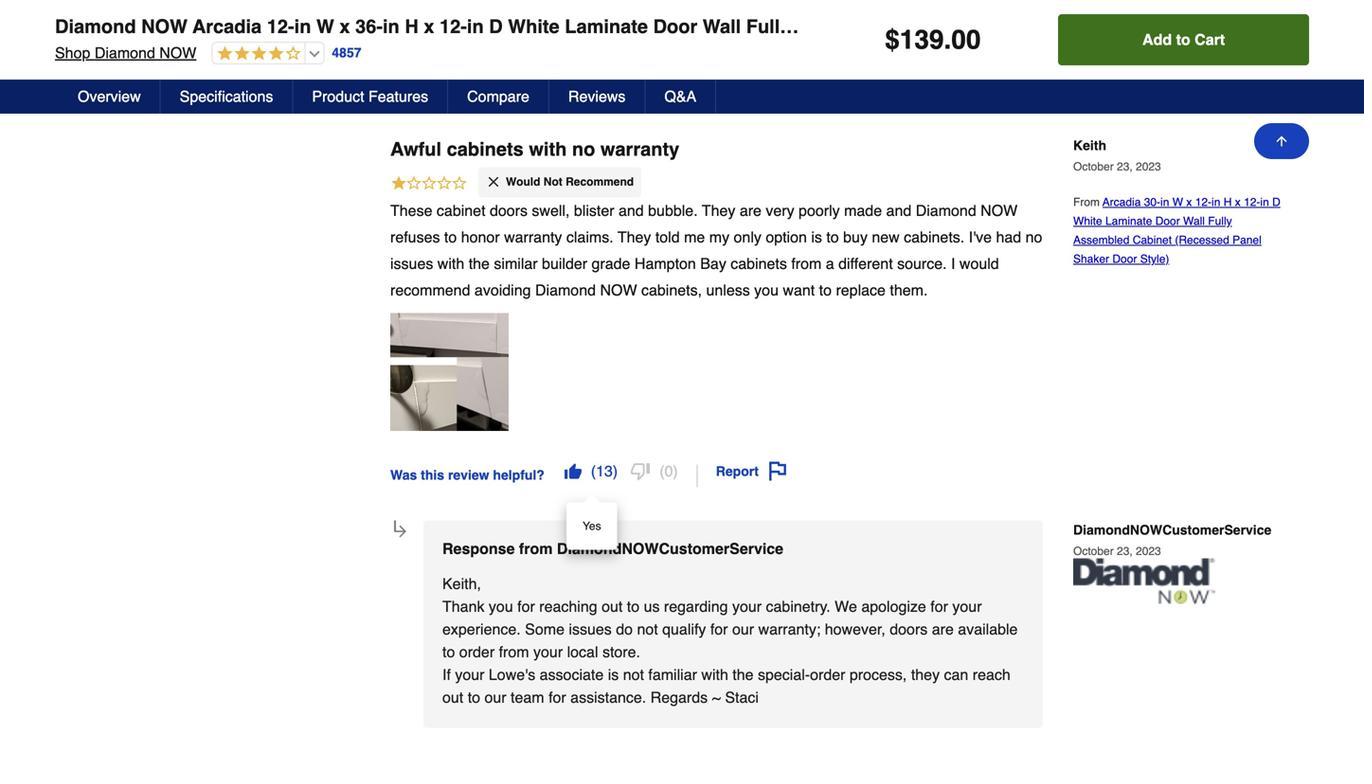 Task type: locate. For each thing, give the bounding box(es) containing it.
0 vertical spatial wall
[[703, 16, 741, 37]]

0 vertical spatial laminate
[[565, 16, 648, 37]]

0 horizontal spatial warranty
[[504, 228, 562, 246]]

d up compare
[[489, 16, 503, 37]]

no right had
[[1026, 228, 1043, 246]]

1 vertical spatial the
[[733, 666, 754, 684]]

2 vertical spatial with
[[702, 666, 729, 684]]

23, for diamondnowcustomerservice
[[1117, 545, 1133, 558]]

w up the 4857
[[316, 16, 334, 37]]

1 vertical spatial wall
[[1184, 215, 1205, 228]]

arcadia left 30- at the top of the page
[[1103, 196, 1141, 209]]

very
[[766, 202, 795, 219]]

) for ( 13 )
[[613, 462, 618, 480]]

order
[[459, 643, 495, 661], [810, 666, 846, 684]]

unless
[[706, 281, 750, 299]]

d down arrow up icon
[[1273, 196, 1281, 209]]

october up diamondnow_mbci image
[[1074, 545, 1114, 558]]

to left us
[[627, 598, 640, 615]]

1 vertical spatial doors
[[890, 621, 928, 638]]

with inside the keith, thank you for reaching out to us regarding your cabinetry. we apologize for your experience. some issues do not qualify for our warranty; however, doors are available to order from your local store. if your lowe's associate is not familiar with the special-order process, they can reach out to our team for assistance. regards ~ staci
[[702, 666, 729, 684]]

from inside these cabinet doors swell, blister and bubble.  they are very poorly made and diamond now refuses to honor warranty claims.  they told me my only option is to buy new cabinets. i've had no issues with the similar builder grade hampton bay cabinets from a different source.  i would recommend avoiding diamond now cabinets, unless you want to replace them.
[[792, 255, 822, 272]]

warranty inside these cabinet doors swell, blister and bubble.  they are very poorly made and diamond now refuses to honor warranty claims.  they told me my only option is to buy new cabinets. i've had no issues with the similar builder grade hampton bay cabinets from a different source.  i would recommend avoiding diamond now cabinets, unless you want to replace them.
[[504, 228, 562, 246]]

2023 inside diamondnowcustomerservice october 23, 2023
[[1136, 545, 1162, 558]]

1 vertical spatial no
[[1026, 228, 1043, 246]]

1 vertical spatial white
[[1074, 215, 1103, 228]]

october for keith
[[1074, 160, 1114, 174]]

for down the associate
[[549, 689, 566, 706]]

panel inside 'arcadia 30-in w x 12-in h x 12-in d white laminate door wall fully assembled cabinet (recessed panel shaker door style)'
[[1233, 234, 1262, 247]]

from left the 'a'
[[792, 255, 822, 272]]

0 horizontal spatial our
[[485, 689, 507, 706]]

1 horizontal spatial cabinet
[[1133, 234, 1172, 247]]

report button
[[710, 455, 794, 487]]

out down if
[[443, 689, 464, 706]]

(recessed
[[976, 16, 1071, 37], [1175, 234, 1230, 247]]

) left thumb down image
[[613, 462, 618, 480]]

specifications button
[[161, 80, 293, 114]]

1 vertical spatial are
[[932, 621, 954, 638]]

and right blister
[[619, 202, 644, 219]]

0 vertical spatial panel
[[1077, 16, 1127, 37]]

0 horizontal spatial w
[[316, 16, 334, 37]]

0 horizontal spatial style)
[[1141, 253, 1170, 266]]

23, up diamondnow_mbci image
[[1117, 545, 1133, 558]]

option
[[766, 228, 807, 246]]

to down 'cabinet' on the top left of the page
[[444, 228, 457, 246]]

cabinets up close icon
[[447, 138, 524, 160]]

1 horizontal spatial is
[[812, 228, 822, 246]]

told
[[656, 228, 680, 246]]

0 vertical spatial doors
[[490, 202, 528, 219]]

1 horizontal spatial laminate
[[1106, 215, 1153, 228]]

1 vertical spatial you
[[489, 598, 513, 615]]

139
[[900, 25, 944, 55]]

are
[[740, 202, 762, 219], [932, 621, 954, 638]]

2 23, from the top
[[1117, 545, 1133, 558]]

issues
[[390, 255, 433, 272], [569, 621, 612, 638]]

0 vertical spatial 23,
[[1117, 160, 1133, 174]]

1 horizontal spatial w
[[1173, 196, 1184, 209]]

0 vertical spatial style)
[[1250, 16, 1302, 37]]

2023
[[1136, 160, 1162, 174], [1136, 545, 1162, 558]]

23, inside diamondnowcustomerservice october 23, 2023
[[1117, 545, 1133, 558]]

october inside keith october 23, 2023
[[1074, 160, 1114, 174]]

warranty;
[[759, 621, 821, 638]]

diamond now arcadia 12-in w x 36-in h x 12-in d white laminate door wall fully assembled cabinet (recessed panel shaker door style)
[[55, 16, 1302, 37]]

1 2023 from the top
[[1136, 160, 1162, 174]]

0 horizontal spatial wall
[[703, 16, 741, 37]]

honor
[[461, 228, 500, 246]]

flag image
[[768, 462, 787, 481]]

october for diamondnowcustomerservice
[[1074, 545, 1114, 558]]

now
[[141, 16, 188, 37], [159, 44, 197, 62], [981, 202, 1018, 219], [600, 281, 637, 299]]

grade
[[592, 255, 631, 272]]

2023 inside keith october 23, 2023
[[1136, 160, 1162, 174]]

warranty up the "similar"
[[504, 228, 562, 246]]

1 horizontal spatial the
[[733, 666, 754, 684]]

1 vertical spatial diamondnowcustomerservice
[[557, 540, 784, 558]]

do
[[616, 621, 633, 638]]

panel
[[1077, 16, 1127, 37], [1233, 234, 1262, 247]]

1 horizontal spatial issues
[[569, 621, 612, 638]]

1 vertical spatial arcadia
[[1103, 196, 1141, 209]]

1 horizontal spatial diamondnowcustomerservice
[[1074, 522, 1272, 538]]

1 ) from the left
[[613, 462, 618, 480]]

the inside the keith, thank you for reaching out to us regarding your cabinetry. we apologize for your experience. some issues do not qualify for our warranty; however, doors are available to order from your local store. if your lowe's associate is not familiar with the special-order process, they can reach out to our team for assistance. regards ~ staci
[[733, 666, 754, 684]]

2 horizontal spatial with
[[702, 666, 729, 684]]

to inside add to cart button
[[1177, 31, 1191, 48]]

0 horizontal spatial and
[[619, 202, 644, 219]]

1 vertical spatial (recessed
[[1175, 234, 1230, 247]]

would not recommend
[[506, 175, 634, 189]]

our down lowe's
[[485, 689, 507, 706]]

features
[[369, 88, 428, 105]]

1 horizontal spatial white
[[1074, 215, 1103, 228]]

they up my
[[702, 202, 736, 219]]

door
[[653, 16, 698, 37], [1201, 16, 1245, 37], [1156, 215, 1181, 228], [1113, 253, 1138, 266]]

wall inside 'arcadia 30-in w x 12-in h x 12-in d white laminate door wall fully assembled cabinet (recessed panel shaker door style)'
[[1184, 215, 1205, 228]]

0 horizontal spatial you
[[489, 598, 513, 615]]

23, for keith
[[1117, 160, 1133, 174]]

diamondnowcustomerservice
[[1074, 522, 1272, 538], [557, 540, 784, 558]]

arcadia up the "4 stars" image
[[193, 16, 262, 37]]

1 vertical spatial cabinet
[[1133, 234, 1172, 247]]

0 horizontal spatial laminate
[[565, 16, 648, 37]]

your down "some"
[[534, 643, 563, 661]]

our left warranty;
[[732, 621, 754, 638]]

1 vertical spatial issues
[[569, 621, 612, 638]]

( right filled icons at the bottom
[[591, 462, 596, 480]]

1 horizontal spatial (
[[660, 462, 665, 480]]

october inside diamondnowcustomerservice october 23, 2023
[[1074, 545, 1114, 558]]

1 vertical spatial h
[[1224, 196, 1232, 209]]

the up staci
[[733, 666, 754, 684]]

1 vertical spatial w
[[1173, 196, 1184, 209]]

team
[[511, 689, 545, 706]]

0 vertical spatial cabinet
[[902, 16, 971, 37]]

1 horizontal spatial you
[[754, 281, 779, 299]]

0 horizontal spatial )
[[613, 462, 618, 480]]

for
[[518, 598, 535, 615], [931, 598, 949, 615], [711, 621, 728, 638], [549, 689, 566, 706]]

source.
[[897, 255, 947, 272]]

from right response
[[519, 540, 553, 558]]

with up "not"
[[529, 138, 567, 160]]

with inside these cabinet doors swell, blister and bubble.  they are very poorly made and diamond now refuses to honor warranty claims.  they told me my only option is to buy new cabinets. i've had no issues with the similar builder grade hampton bay cabinets from a different source.  i would recommend avoiding diamond now cabinets, unless you want to replace them.
[[438, 255, 465, 272]]

1 horizontal spatial no
[[1026, 228, 1043, 246]]

laminate up 'reviews'
[[565, 16, 648, 37]]

our
[[732, 621, 754, 638], [485, 689, 507, 706]]

diamond up shop
[[55, 16, 136, 37]]

1 horizontal spatial d
[[1273, 196, 1281, 209]]

1 vertical spatial fully
[[1209, 215, 1233, 228]]

0 horizontal spatial with
[[438, 255, 465, 272]]

2 ( from the left
[[660, 462, 665, 480]]

diamondnowcustomerservice up diamondnow_mbci image
[[1074, 522, 1272, 538]]

assembled down 'from'
[[1074, 234, 1130, 247]]

are left available on the right of page
[[932, 621, 954, 638]]

they left told
[[618, 228, 651, 246]]

0 vertical spatial is
[[812, 228, 822, 246]]

lowe's
[[489, 666, 536, 684]]

1 vertical spatial our
[[485, 689, 507, 706]]

1 vertical spatial october
[[1074, 545, 1114, 558]]

w
[[316, 16, 334, 37], [1173, 196, 1184, 209]]

your
[[732, 598, 762, 615], [953, 598, 982, 615], [534, 643, 563, 661], [455, 666, 485, 684]]

1 horizontal spatial our
[[732, 621, 754, 638]]

1 vertical spatial d
[[1273, 196, 1281, 209]]

( right thumb down image
[[660, 462, 665, 480]]

cabinet down 30- at the top of the page
[[1133, 234, 1172, 247]]

not down 'store.'
[[623, 666, 644, 684]]

cabinets,
[[642, 281, 702, 299]]

now up specifications
[[159, 44, 197, 62]]

cabinet right $
[[902, 16, 971, 37]]

they
[[911, 666, 940, 684]]

october down keith
[[1074, 160, 1114, 174]]

1 horizontal spatial cabinets
[[731, 255, 787, 272]]

the
[[469, 255, 490, 272], [733, 666, 754, 684]]

you up experience.
[[489, 598, 513, 615]]

1 vertical spatial cabinets
[[731, 255, 787, 272]]

order left process,
[[810, 666, 846, 684]]

h inside 'arcadia 30-in w x 12-in h x 12-in d white laminate door wall fully assembled cabinet (recessed panel shaker door style)'
[[1224, 196, 1232, 209]]

to left team
[[468, 689, 480, 706]]

was
[[390, 468, 417, 483]]

0 horizontal spatial diamondnowcustomerservice
[[557, 540, 784, 558]]

1 star image
[[390, 174, 468, 195]]

diamond
[[55, 16, 136, 37], [95, 44, 155, 62], [916, 202, 977, 219], [535, 281, 596, 299]]

not down us
[[637, 621, 658, 638]]

now up had
[[981, 202, 1018, 219]]

buy
[[844, 228, 868, 246]]

with up recommend
[[438, 255, 465, 272]]

1 vertical spatial style)
[[1141, 253, 1170, 266]]

issues up local
[[569, 621, 612, 638]]

issues inside the keith, thank you for reaching out to us regarding your cabinetry. we apologize for your experience. some issues do not qualify for our warranty; however, doors are available to order from your local store. if your lowe's associate is not familiar with the special-order process, they can reach out to our team for assistance. regards ~ staci
[[569, 621, 612, 638]]

is inside these cabinet doors swell, blister and bubble.  they are very poorly made and diamond now refuses to honor warranty claims.  they told me my only option is to buy new cabinets. i've had no issues with the similar builder grade hampton bay cabinets from a different source.  i would recommend avoiding diamond now cabinets, unless you want to replace them.
[[812, 228, 822, 246]]

warranty
[[601, 138, 680, 160], [504, 228, 562, 246]]

to
[[1177, 31, 1191, 48], [444, 228, 457, 246], [827, 228, 839, 246], [819, 281, 832, 299], [627, 598, 640, 615], [443, 643, 455, 661], [468, 689, 480, 706]]

h right 36-
[[405, 16, 419, 37]]

arcadia
[[193, 16, 262, 37], [1103, 196, 1141, 209]]

0 horizontal spatial order
[[459, 643, 495, 661]]

0 vertical spatial not
[[637, 621, 658, 638]]

0 horizontal spatial (recessed
[[976, 16, 1071, 37]]

we
[[835, 598, 858, 615]]

(recessed inside 'arcadia 30-in w x 12-in h x 12-in d white laminate door wall fully assembled cabinet (recessed panel shaker door style)'
[[1175, 234, 1230, 247]]

laminate
[[565, 16, 648, 37], [1106, 215, 1153, 228]]

w right 30- at the top of the page
[[1173, 196, 1184, 209]]

0 horizontal spatial the
[[469, 255, 490, 272]]

doors down apologize
[[890, 621, 928, 638]]

for down regarding
[[711, 621, 728, 638]]

to left buy
[[827, 228, 839, 246]]

0 horizontal spatial d
[[489, 16, 503, 37]]

1 ( from the left
[[591, 462, 596, 480]]

style) down 30- at the top of the page
[[1141, 253, 1170, 266]]

1 vertical spatial panel
[[1233, 234, 1262, 247]]

recommend
[[566, 175, 634, 189]]

doors down would
[[490, 202, 528, 219]]

1 vertical spatial shaker
[[1074, 253, 1110, 266]]

poorly
[[799, 202, 840, 219]]

0 vertical spatial our
[[732, 621, 754, 638]]

overview button
[[59, 80, 161, 114]]

no inside these cabinet doors swell, blister and bubble.  they are very poorly made and diamond now refuses to honor warranty claims.  they told me my only option is to buy new cabinets. i've had no issues with the similar builder grade hampton bay cabinets from a different source.  i would recommend avoiding diamond now cabinets, unless you want to replace them.
[[1026, 228, 1043, 246]]

23, inside keith october 23, 2023
[[1117, 160, 1133, 174]]

assembled left 139
[[796, 16, 896, 37]]

white down 'from'
[[1074, 215, 1103, 228]]

with up ~
[[702, 666, 729, 684]]

diamond down the 'builder' on the left of page
[[535, 281, 596, 299]]

$ 139 . 00
[[885, 25, 981, 55]]

experience.
[[443, 621, 521, 638]]

store.
[[603, 643, 641, 661]]

thumb down image
[[631, 462, 650, 481]]

2023 up 30- at the top of the page
[[1136, 160, 1162, 174]]

october
[[1074, 160, 1114, 174], [1074, 545, 1114, 558]]

diamondnowcustomerservice october 23, 2023
[[1074, 522, 1272, 558]]

) right thumb down image
[[673, 462, 678, 480]]

filled icons image
[[565, 463, 582, 480]]

is down poorly
[[812, 228, 822, 246]]

i
[[951, 255, 956, 272]]

0 vertical spatial arcadia
[[193, 16, 262, 37]]

1 vertical spatial warranty
[[504, 228, 562, 246]]

h right 30- at the top of the page
[[1224, 196, 1232, 209]]

1 vertical spatial laminate
[[1106, 215, 1153, 228]]

0 vertical spatial from
[[792, 255, 822, 272]]

1 horizontal spatial )
[[673, 462, 678, 480]]

0 vertical spatial issues
[[390, 255, 433, 272]]

out up do
[[602, 598, 623, 615]]

)
[[613, 462, 618, 480], [673, 462, 678, 480]]

no up 'would not recommend'
[[572, 138, 595, 160]]

2 vertical spatial from
[[499, 643, 529, 661]]

1 23, from the top
[[1117, 160, 1133, 174]]

1 vertical spatial they
[[618, 228, 651, 246]]

not
[[544, 175, 563, 189]]

white up compare button
[[508, 16, 560, 37]]

0 vertical spatial (recessed
[[976, 16, 1071, 37]]

from
[[792, 255, 822, 272], [519, 540, 553, 558], [499, 643, 529, 661]]

is up assistance. in the bottom left of the page
[[608, 666, 619, 684]]

23, up 'arcadia 30-in w x 12-in h x 12-in d white laminate door wall fully assembled cabinet (recessed panel shaker door style)'
[[1117, 160, 1133, 174]]

are up only
[[740, 202, 762, 219]]

1 vertical spatial out
[[443, 689, 464, 706]]

you left want
[[754, 281, 779, 299]]

your up warranty;
[[732, 598, 762, 615]]

now up 'shop diamond now'
[[141, 16, 188, 37]]

from up lowe's
[[499, 643, 529, 661]]

0 vertical spatial the
[[469, 255, 490, 272]]

and up new
[[887, 202, 912, 219]]

you
[[754, 281, 779, 299], [489, 598, 513, 615]]

for up "some"
[[518, 598, 535, 615]]

1 horizontal spatial are
[[932, 621, 954, 638]]

close image
[[486, 174, 501, 189]]

style)
[[1250, 16, 1302, 37], [1141, 253, 1170, 266]]

0 horizontal spatial is
[[608, 666, 619, 684]]

compare button
[[448, 80, 550, 114]]

no
[[572, 138, 595, 160], [1026, 228, 1043, 246]]

laminate inside 'arcadia 30-in w x 12-in h x 12-in d white laminate door wall fully assembled cabinet (recessed panel shaker door style)'
[[1106, 215, 1153, 228]]

0 vertical spatial d
[[489, 16, 503, 37]]

however,
[[825, 621, 886, 638]]

2 2023 from the top
[[1136, 545, 1162, 558]]

( 0 )
[[660, 462, 678, 480]]

2 ) from the left
[[673, 462, 678, 480]]

style) right cart
[[1250, 16, 1302, 37]]

0 horizontal spatial are
[[740, 202, 762, 219]]

the down honor
[[469, 255, 490, 272]]

0 vertical spatial cabinets
[[447, 138, 524, 160]]

4857
[[332, 45, 362, 60]]

diamond up overview
[[95, 44, 155, 62]]

1 vertical spatial order
[[810, 666, 846, 684]]

https://photos us.bazaarvoice.com/photo/2/cghvdg86bg93zxm/d90e2f6d 9009 52de 8236 427a1f9b79a5 image
[[390, 313, 509, 431]]

2 october from the top
[[1074, 545, 1114, 558]]

fully inside 'arcadia 30-in w x 12-in h x 12-in d white laminate door wall fully assembled cabinet (recessed panel shaker door style)'
[[1209, 215, 1233, 228]]

1 october from the top
[[1074, 160, 1114, 174]]

special-
[[758, 666, 810, 684]]

0 vertical spatial assembled
[[796, 16, 896, 37]]

you inside these cabinet doors swell, blister and bubble.  they are very poorly made and diamond now refuses to honor warranty claims.  they told me my only option is to buy new cabinets. i've had no issues with the similar builder grade hampton bay cabinets from a different source.  i would recommend avoiding diamond now cabinets, unless you want to replace them.
[[754, 281, 779, 299]]

diamondnowcustomerservice up us
[[557, 540, 784, 558]]

the inside these cabinet doors swell, blister and bubble.  they are very poorly made and diamond now refuses to honor warranty claims.  they told me my only option is to buy new cabinets. i've had no issues with the similar builder grade hampton bay cabinets from a different source.  i would recommend avoiding diamond now cabinets, unless you want to replace them.
[[469, 255, 490, 272]]

2023 up diamondnow_mbci image
[[1136, 545, 1162, 558]]

order down experience.
[[459, 643, 495, 661]]

keith october 23, 2023
[[1074, 138, 1162, 174]]

0 horizontal spatial white
[[508, 16, 560, 37]]

0 horizontal spatial h
[[405, 16, 419, 37]]

1 horizontal spatial warranty
[[601, 138, 680, 160]]

to right add
[[1177, 31, 1191, 48]]

warranty up the recommend
[[601, 138, 680, 160]]

diamondnow_mbci image
[[1074, 558, 1216, 604]]

issues inside these cabinet doors swell, blister and bubble.  they are very poorly made and diamond now refuses to honor warranty claims.  they told me my only option is to buy new cabinets. i've had no issues with the similar builder grade hampton bay cabinets from a different source.  i would recommend avoiding diamond now cabinets, unless you want to replace them.
[[390, 255, 433, 272]]

1 horizontal spatial doors
[[890, 621, 928, 638]]

0 vertical spatial october
[[1074, 160, 1114, 174]]

issues down refuses
[[390, 255, 433, 272]]

wall
[[703, 16, 741, 37], [1184, 215, 1205, 228]]

cabinets down only
[[731, 255, 787, 272]]

1 horizontal spatial style)
[[1250, 16, 1302, 37]]

cabinet
[[902, 16, 971, 37], [1133, 234, 1172, 247]]

laminate down 30- at the top of the page
[[1106, 215, 1153, 228]]

in
[[294, 16, 311, 37], [383, 16, 400, 37], [467, 16, 484, 37], [1161, 196, 1170, 209], [1212, 196, 1221, 209], [1261, 196, 1270, 209]]



Task type: describe. For each thing, give the bounding box(es) containing it.
shaker inside 'arcadia 30-in w x 12-in h x 12-in d white laminate door wall fully assembled cabinet (recessed panel shaker door style)'
[[1074, 253, 1110, 266]]

0 horizontal spatial assembled
[[796, 16, 896, 37]]

regards
[[651, 689, 708, 706]]

keith
[[1074, 138, 1107, 153]]

blister
[[574, 202, 615, 219]]

is inside the keith, thank you for reaching out to us regarding your cabinetry. we apologize for your experience. some issues do not qualify for our warranty; however, doors are available to order from your local store. if your lowe's associate is not familiar with the special-order process, they can reach out to our team for assistance. regards ~ staci
[[608, 666, 619, 684]]

local
[[567, 643, 598, 661]]

review
[[448, 468, 489, 483]]

0 vertical spatial fully
[[747, 16, 791, 37]]

your up available on the right of page
[[953, 598, 982, 615]]

0 vertical spatial diamondnowcustomerservice
[[1074, 522, 1272, 538]]

response
[[443, 540, 515, 558]]

reviews button
[[550, 80, 646, 114]]

would
[[506, 175, 541, 189]]

0
[[665, 462, 673, 480]]

doors inside the keith, thank you for reaching out to us regarding your cabinetry. we apologize for your experience. some issues do not qualify for our warranty; however, doors are available to order from your local store. if your lowe's associate is not familiar with the special-order process, they can reach out to our team for assistance. regards ~ staci
[[890, 621, 928, 638]]

made
[[844, 202, 882, 219]]

36-
[[355, 16, 383, 37]]

2023 for keith
[[1136, 160, 1162, 174]]

0 vertical spatial w
[[316, 16, 334, 37]]

1 horizontal spatial order
[[810, 666, 846, 684]]

reach
[[973, 666, 1011, 684]]

product features
[[312, 88, 428, 105]]

add
[[1143, 31, 1172, 48]]

qualify
[[663, 621, 706, 638]]

only
[[734, 228, 762, 246]]

) for ( 0 )
[[673, 462, 678, 480]]

product
[[312, 88, 364, 105]]

product features button
[[293, 80, 448, 114]]

would
[[960, 255, 999, 272]]

awful
[[390, 138, 442, 160]]

your right if
[[455, 666, 485, 684]]

these cabinet doors swell, blister and bubble.  they are very poorly made and diamond now refuses to honor warranty claims.  they told me my only option is to buy new cabinets. i've had no issues with the similar builder grade hampton bay cabinets from a different source.  i would recommend avoiding diamond now cabinets, unless you want to replace them.
[[390, 202, 1043, 299]]

diamond up cabinets.
[[916, 202, 977, 219]]

keith,
[[443, 575, 481, 593]]

to up if
[[443, 643, 455, 661]]

white inside 'arcadia 30-in w x 12-in h x 12-in d white laminate door wall fully assembled cabinet (recessed panel shaker door style)'
[[1074, 215, 1103, 228]]

add to cart button
[[1059, 14, 1310, 65]]

( 13 )
[[591, 462, 618, 480]]

now down grade
[[600, 281, 637, 299]]

thank
[[443, 598, 485, 615]]

shop
[[55, 44, 90, 62]]

them.
[[890, 281, 928, 299]]

this
[[421, 468, 444, 483]]

process,
[[850, 666, 907, 684]]

q&a button
[[646, 80, 717, 114]]

( for 0
[[660, 462, 665, 480]]

claims.
[[567, 228, 614, 246]]

replace
[[836, 281, 886, 299]]

some
[[525, 621, 565, 638]]

shop diamond now
[[55, 44, 197, 62]]

are inside these cabinet doors swell, blister and bubble.  they are very poorly made and diamond now refuses to honor warranty claims.  they told me my only option is to buy new cabinets. i've had no issues with the similar builder grade hampton bay cabinets from a different source.  i would recommend avoiding diamond now cabinets, unless you want to replace them.
[[740, 202, 762, 219]]

13
[[596, 462, 613, 480]]

cabinet
[[437, 202, 486, 219]]

1 vertical spatial not
[[623, 666, 644, 684]]

refuses
[[390, 228, 440, 246]]

apologize
[[862, 598, 927, 615]]

familiar
[[649, 666, 697, 684]]

bay
[[701, 255, 727, 272]]

arcadia inside 'arcadia 30-in w x 12-in h x 12-in d white laminate door wall fully assembled cabinet (recessed panel shaker door style)'
[[1103, 196, 1141, 209]]

arrow right image
[[391, 522, 410, 541]]

2 and from the left
[[887, 202, 912, 219]]

helpful?
[[493, 468, 545, 483]]

builder
[[542, 255, 588, 272]]

0 horizontal spatial arcadia
[[193, 16, 262, 37]]

arrow up image
[[1275, 134, 1290, 149]]

for right apologize
[[931, 598, 949, 615]]

reviews
[[569, 88, 626, 105]]

0 vertical spatial they
[[702, 202, 736, 219]]

0 vertical spatial white
[[508, 16, 560, 37]]

staci
[[725, 689, 759, 706]]

to right want
[[819, 281, 832, 299]]

1 vertical spatial from
[[519, 540, 553, 558]]

recommend
[[390, 281, 470, 299]]

different
[[839, 255, 893, 272]]

w inside 'arcadia 30-in w x 12-in h x 12-in d white laminate door wall fully assembled cabinet (recessed panel shaker door style)'
[[1173, 196, 1184, 209]]

0 horizontal spatial they
[[618, 228, 651, 246]]

cabinets inside these cabinet doors swell, blister and bubble.  they are very poorly made and diamond now refuses to honor warranty claims.  they told me my only option is to buy new cabinets. i've had no issues with the similar builder grade hampton bay cabinets from a different source.  i would recommend avoiding diamond now cabinets, unless you want to replace them.
[[731, 255, 787, 272]]

if
[[443, 666, 451, 684]]

cart
[[1195, 31, 1225, 48]]

want
[[783, 281, 815, 299]]

arcadia 30-in w x 12-in h x 12-in d white laminate door wall fully assembled cabinet (recessed panel shaker door style)
[[1074, 196, 1281, 266]]

bubble.
[[648, 202, 698, 219]]

0 vertical spatial order
[[459, 643, 495, 661]]

style) inside 'arcadia 30-in w x 12-in h x 12-in d white laminate door wall fully assembled cabinet (recessed panel shaker door style)'
[[1141, 253, 1170, 266]]

new
[[872, 228, 900, 246]]

i've
[[969, 228, 992, 246]]

hampton
[[635, 255, 696, 272]]

doors inside these cabinet doors swell, blister and bubble.  they are very poorly made and diamond now refuses to honor warranty claims.  they told me my only option is to buy new cabinets. i've had no issues with the similar builder grade hampton bay cabinets from a different source.  i would recommend avoiding diamond now cabinets, unless you want to replace them.
[[490, 202, 528, 219]]

1 horizontal spatial shaker
[[1132, 16, 1196, 37]]

keith, thank you for reaching out to us regarding your cabinetry. we apologize for your experience. some issues do not qualify for our warranty; however, doors are available to order from your local store. if your lowe's associate is not familiar with the special-order process, they can reach out to our team for assistance. regards ~ staci
[[443, 575, 1018, 706]]

me
[[684, 228, 705, 246]]

assembled inside 'arcadia 30-in w x 12-in h x 12-in d white laminate door wall fully assembled cabinet (recessed panel shaker door style)'
[[1074, 234, 1130, 247]]

00
[[952, 25, 981, 55]]

regarding
[[664, 598, 728, 615]]

0 vertical spatial out
[[602, 598, 623, 615]]

0 vertical spatial h
[[405, 16, 419, 37]]

cabinet inside 'arcadia 30-in w x 12-in h x 12-in d white laminate door wall fully assembled cabinet (recessed panel shaker door style)'
[[1133, 234, 1172, 247]]

cabinets.
[[904, 228, 965, 246]]

similar
[[494, 255, 538, 272]]

~
[[712, 689, 721, 706]]

1 and from the left
[[619, 202, 644, 219]]

a
[[826, 255, 835, 272]]

4 stars image
[[213, 45, 301, 63]]

0 horizontal spatial out
[[443, 689, 464, 706]]

yes
[[583, 520, 601, 533]]

my
[[710, 228, 730, 246]]

these
[[390, 202, 433, 219]]

us
[[644, 598, 660, 615]]

0 horizontal spatial cabinet
[[902, 16, 971, 37]]

report
[[716, 464, 759, 479]]

q&a
[[665, 88, 697, 105]]

had
[[996, 228, 1022, 246]]

add to cart
[[1143, 31, 1225, 48]]

avoiding
[[475, 281, 531, 299]]

available
[[958, 621, 1018, 638]]

0 horizontal spatial cabinets
[[447, 138, 524, 160]]

30-
[[1144, 196, 1161, 209]]

you inside the keith, thank you for reaching out to us regarding your cabinetry. we apologize for your experience. some issues do not qualify for our warranty; however, doors are available to order from your local store. if your lowe's associate is not familiar with the special-order process, they can reach out to our team for assistance. regards ~ staci
[[489, 598, 513, 615]]

from inside the keith, thank you for reaching out to us regarding your cabinetry. we apologize for your experience. some issues do not qualify for our warranty; however, doors are available to order from your local store. if your lowe's associate is not familiar with the special-order process, they can reach out to our team for assistance. regards ~ staci
[[499, 643, 529, 661]]

2023 for diamondnowcustomerservice
[[1136, 545, 1162, 558]]

from
[[1074, 196, 1103, 209]]

specifications
[[180, 88, 273, 105]]

( for 13
[[591, 462, 596, 480]]

can
[[944, 666, 969, 684]]

d inside 'arcadia 30-in w x 12-in h x 12-in d white laminate door wall fully assembled cabinet (recessed panel shaker door style)'
[[1273, 196, 1281, 209]]

response from diamondnowcustomerservice
[[443, 540, 784, 558]]

are inside the keith, thank you for reaching out to us regarding your cabinetry. we apologize for your experience. some issues do not qualify for our warranty; however, doors are available to order from your local store. if your lowe's associate is not familiar with the special-order process, they can reach out to our team for assistance. regards ~ staci
[[932, 621, 954, 638]]

0 vertical spatial with
[[529, 138, 567, 160]]

associate
[[540, 666, 604, 684]]

0 vertical spatial no
[[572, 138, 595, 160]]



Task type: vqa. For each thing, say whether or not it's contained in the screenshot.
Lowe's?
no



